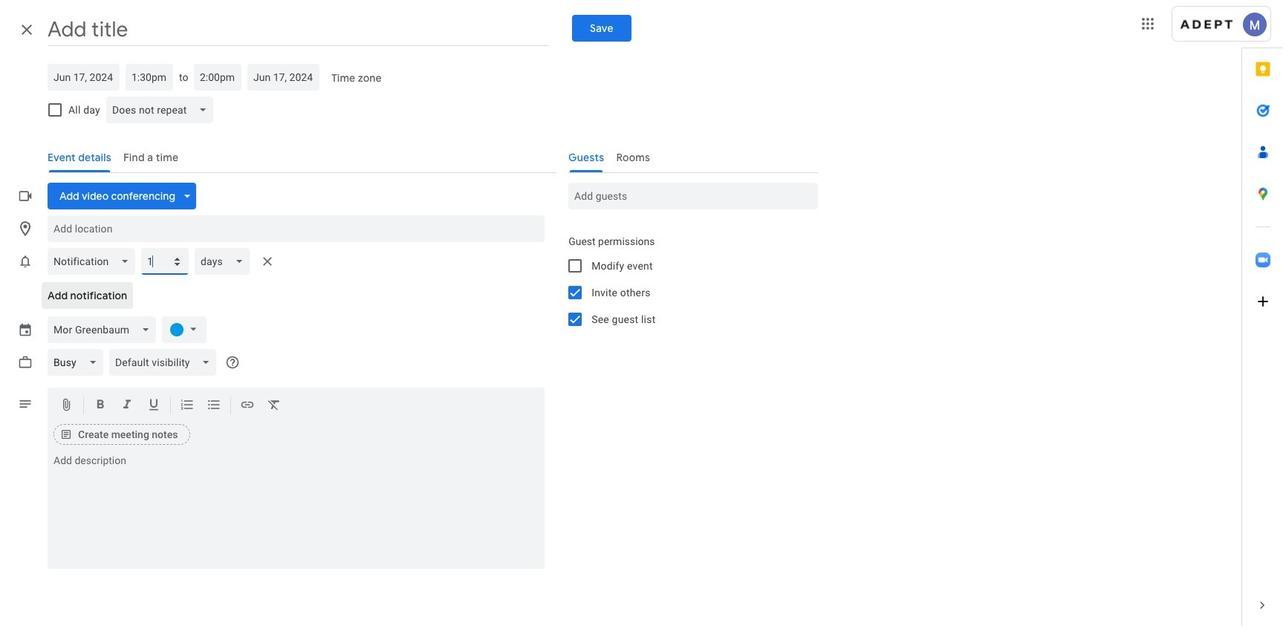 Task type: locate. For each thing, give the bounding box(es) containing it.
Description text field
[[48, 455, 545, 566]]

Title text field
[[48, 13, 548, 46]]

bold image
[[93, 398, 108, 415]]

End date text field
[[254, 64, 314, 91]]

insert link image
[[240, 398, 255, 415]]

Guests text field
[[575, 183, 813, 210]]

group
[[557, 230, 819, 333]]

formatting options toolbar
[[48, 388, 545, 424]]

bulleted list image
[[207, 398, 222, 415]]

None field
[[106, 92, 214, 128], [48, 244, 136, 280], [195, 244, 250, 280], [48, 312, 156, 348], [48, 345, 103, 381], [109, 345, 217, 381], [106, 92, 214, 128], [48, 244, 136, 280], [195, 244, 250, 280], [48, 312, 156, 348], [48, 345, 103, 381], [109, 345, 217, 381]]

End time text field
[[200, 64, 236, 91]]

tab list
[[1243, 48, 1284, 585]]

italic image
[[120, 398, 135, 415]]



Task type: describe. For each thing, give the bounding box(es) containing it.
Start time text field
[[132, 64, 167, 91]]

Start date text field
[[54, 64, 114, 91]]

underline image
[[146, 398, 161, 415]]

numbered list image
[[180, 398, 195, 415]]

Days in advance for notification number field
[[147, 248, 183, 275]]

Add location text field
[[54, 216, 539, 242]]

1 day before element
[[48, 244, 280, 280]]

remove formatting image
[[267, 398, 282, 415]]



Task type: vqa. For each thing, say whether or not it's contained in the screenshot.
"tree" to the middle
no



